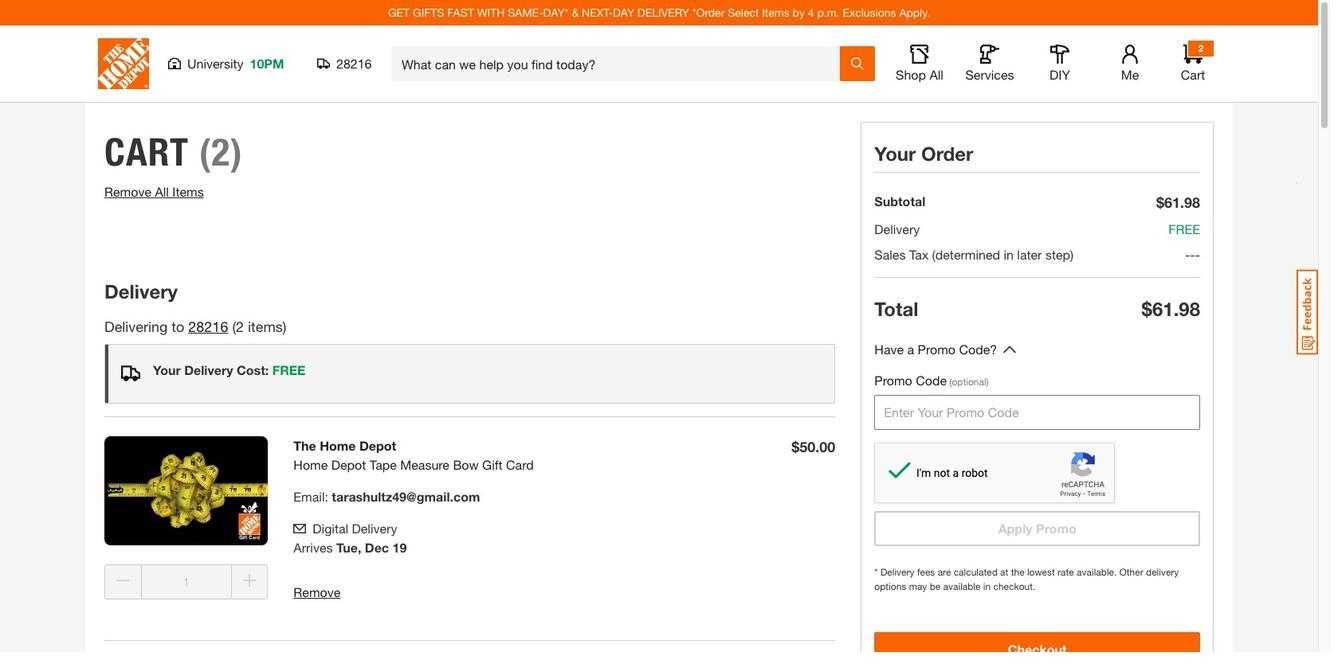 Task type: vqa. For each thing, say whether or not it's contained in the screenshot.
full
no



Task type: locate. For each thing, give the bounding box(es) containing it.
2 horizontal spatial promo
[[1036, 521, 1077, 537]]

10pm
[[250, 56, 284, 71]]

$61.98 for total
[[1142, 298, 1201, 320]]

in
[[1004, 247, 1014, 262], [984, 581, 991, 593]]

0 vertical spatial depot
[[360, 438, 396, 454]]

depot
[[360, 438, 396, 454], [331, 458, 366, 473]]

home right the
[[320, 438, 356, 454]]

delivery up sales
[[875, 222, 920, 237]]

2 up 'cart'
[[1199, 42, 1204, 54]]

28216 link
[[188, 318, 228, 336]]

tax
[[910, 247, 929, 262]]

depot left tape
[[331, 458, 366, 473]]

order
[[922, 143, 974, 165]]

*order
[[693, 6, 725, 19]]

may
[[909, 581, 927, 593]]

remove button
[[294, 584, 341, 603]]

items
[[762, 6, 790, 19], [172, 184, 204, 199]]

other
[[1120, 567, 1144, 579]]

gift
[[482, 458, 503, 473]]

remove for remove all items
[[104, 184, 151, 199]]

0 vertical spatial $61.98
[[1157, 194, 1201, 211]]

0 horizontal spatial 2
[[236, 318, 244, 336]]

rate
[[1058, 567, 1075, 579]]

all down cart (2)
[[155, 184, 169, 199]]

1 vertical spatial all
[[155, 184, 169, 199]]

1 horizontal spatial 2
[[1199, 42, 1204, 54]]

lowest
[[1028, 567, 1055, 579]]

subtotal
[[875, 194, 926, 209]]

0 vertical spatial items
[[762, 6, 790, 19]]

0 vertical spatial remove
[[104, 184, 151, 199]]

delivery down 28216 link
[[184, 363, 233, 378]]

delivery inside * delivery fees are calculated at the lowest rate available. other delivery options may be available in checkout.
[[881, 567, 915, 579]]

in left later
[[1004, 247, 1014, 262]]

delivering
[[104, 318, 168, 336]]

cart 2
[[1181, 42, 1206, 82]]

$61.98
[[1157, 194, 1201, 211], [1142, 298, 1201, 320]]

remove down the cart
[[104, 184, 151, 199]]

me
[[1122, 67, 1139, 82]]

1 vertical spatial promo
[[875, 373, 913, 388]]

home down the
[[294, 458, 328, 473]]

1 vertical spatial $61.98
[[1142, 298, 1201, 320]]

the
[[1011, 567, 1025, 579]]

delivery
[[638, 6, 690, 19]]

28216
[[336, 56, 372, 71], [188, 318, 228, 336]]

gifts
[[413, 6, 444, 19]]

all inside button
[[930, 67, 944, 82]]

depot up tape
[[360, 438, 396, 454]]

1 vertical spatial remove
[[294, 585, 341, 600]]

diy button
[[1035, 45, 1086, 83]]

0 horizontal spatial 28216
[[188, 318, 228, 336]]

all right shop
[[930, 67, 944, 82]]

0 vertical spatial 2
[[1199, 42, 1204, 54]]

2 left item
[[236, 318, 244, 336]]

0 vertical spatial home
[[320, 438, 356, 454]]

0 horizontal spatial in
[[984, 581, 991, 593]]

dec
[[365, 541, 389, 556]]

4
[[808, 6, 814, 19]]

alert
[[104, 344, 836, 404]]

remove down arrives
[[294, 585, 341, 600]]

tue,
[[336, 541, 361, 556]]

1 vertical spatial free
[[272, 363, 306, 378]]

1 horizontal spatial 28216
[[336, 56, 372, 71]]

all
[[930, 67, 944, 82], [155, 184, 169, 199]]

None text field
[[141, 565, 232, 600]]

select
[[728, 6, 759, 19]]

card
[[506, 458, 534, 473]]

apply promo button
[[875, 512, 1201, 547]]

remove
[[104, 184, 151, 199], [294, 585, 341, 600]]

0 vertical spatial all
[[930, 67, 944, 82]]

items left by
[[762, 6, 790, 19]]

2 vertical spatial promo
[[1036, 521, 1077, 537]]

delivery for digital delivery
[[352, 521, 397, 537]]

get
[[388, 6, 410, 19]]

1 horizontal spatial your
[[875, 143, 916, 165]]

decrement image
[[117, 575, 129, 588]]

in inside * delivery fees are calculated at the lowest rate available. other delivery options may be available in checkout.
[[984, 581, 991, 593]]

1 vertical spatial depot
[[331, 458, 366, 473]]

(2)
[[199, 129, 243, 175]]

step)
[[1046, 247, 1074, 262]]

0 vertical spatial in
[[1004, 247, 1014, 262]]

digital delivery
[[313, 521, 397, 537]]

services
[[966, 67, 1015, 82]]

apply
[[999, 521, 1033, 537]]

total
[[875, 298, 919, 320]]

free up ---
[[1169, 222, 1201, 237]]

to
[[172, 318, 184, 336]]

28216 inside button
[[336, 56, 372, 71]]

-
[[1186, 247, 1191, 262], [1191, 247, 1196, 262], [1196, 247, 1201, 262]]

delivery
[[1146, 567, 1179, 579]]

free
[[1169, 222, 1201, 237], [272, 363, 306, 378]]

home
[[320, 438, 356, 454], [294, 458, 328, 473]]

1 horizontal spatial in
[[1004, 247, 1014, 262]]

0 horizontal spatial all
[[155, 184, 169, 199]]

your for your order
[[875, 143, 916, 165]]

delivering to 28216 ( 2 item s )
[[104, 318, 287, 336]]

free right cost: at the left bottom of page
[[272, 363, 306, 378]]

by
[[793, 6, 805, 19]]

0 vertical spatial your
[[875, 143, 916, 165]]

product image
[[104, 437, 268, 546]]

a
[[908, 342, 915, 357]]

your
[[875, 143, 916, 165], [153, 363, 181, 378]]

cart
[[104, 129, 189, 175]]

2
[[1199, 42, 1204, 54], [236, 318, 244, 336]]

cart (2)
[[104, 129, 243, 175]]

*
[[875, 567, 878, 579]]

items down cart (2)
[[172, 184, 204, 199]]

1 horizontal spatial all
[[930, 67, 944, 82]]

1 vertical spatial items
[[172, 184, 204, 199]]

delivery up options
[[881, 567, 915, 579]]

email: tarashultz49@gmail.com
[[294, 490, 480, 505]]

remove for remove
[[294, 585, 341, 600]]

your up subtotal
[[875, 143, 916, 165]]

delivery for your delivery cost: free
[[184, 363, 233, 378]]

promo right 'apply'
[[1036, 521, 1077, 537]]

delivery up dec
[[352, 521, 397, 537]]

1 horizontal spatial remove
[[294, 585, 341, 600]]

$61.98 up ---
[[1157, 194, 1201, 211]]

$61.98 down ---
[[1142, 298, 1201, 320]]

(
[[232, 318, 236, 336]]

available
[[944, 581, 981, 593]]

shop all button
[[895, 45, 946, 83]]

1 vertical spatial your
[[153, 363, 181, 378]]

0 vertical spatial 28216
[[336, 56, 372, 71]]

promo inside "button"
[[1036, 521, 1077, 537]]

0 vertical spatial promo
[[918, 342, 956, 357]]

shop all
[[896, 67, 944, 82]]

in down calculated
[[984, 581, 991, 593]]

delivery
[[875, 222, 920, 237], [104, 281, 178, 303], [184, 363, 233, 378], [352, 521, 397, 537], [881, 567, 915, 579]]

1 horizontal spatial free
[[1169, 222, 1201, 237]]

your down to
[[153, 363, 181, 378]]

at
[[1001, 567, 1009, 579]]

promo down have
[[875, 373, 913, 388]]

alert containing your delivery cost:
[[104, 344, 836, 404]]

promo right a
[[918, 342, 956, 357]]

1 vertical spatial in
[[984, 581, 991, 593]]

1 vertical spatial 28216
[[188, 318, 228, 336]]

1 vertical spatial 2
[[236, 318, 244, 336]]

0 horizontal spatial remove
[[104, 184, 151, 199]]

0 horizontal spatial your
[[153, 363, 181, 378]]



Task type: describe. For each thing, give the bounding box(es) containing it.
have
[[875, 342, 904, 357]]

0 vertical spatial free
[[1169, 222, 1201, 237]]

day
[[613, 6, 635, 19]]

0 horizontal spatial promo
[[875, 373, 913, 388]]

be
[[930, 581, 941, 593]]

the home depot home depot tape measure bow gift card
[[294, 438, 534, 473]]

arrives tue, dec 19
[[294, 541, 407, 556]]

exclusions
[[843, 6, 897, 19]]

1 - from the left
[[1186, 247, 1191, 262]]

apply.
[[900, 6, 930, 19]]

email:
[[294, 490, 328, 505]]

Enter Your Promo Code text field
[[875, 395, 1201, 431]]

get gifts fast with same-day* & next-day delivery *order select items by 4 p.m. exclusions apply.
[[388, 6, 930, 19]]

me button
[[1105, 45, 1156, 83]]

your delivery cost: free
[[153, 363, 306, 378]]

apply promo
[[999, 521, 1077, 537]]

promo code (optional)
[[875, 373, 989, 388]]

3 - from the left
[[1196, 247, 1201, 262]]

0 horizontal spatial free
[[272, 363, 306, 378]]

2 - from the left
[[1191, 247, 1196, 262]]

&
[[572, 6, 579, 19]]

available.
[[1077, 567, 1117, 579]]

delivery up "delivering"
[[104, 281, 178, 303]]

fees
[[918, 567, 935, 579]]

have a promo code? link
[[875, 340, 997, 360]]

all for remove
[[155, 184, 169, 199]]

checkout.
[[994, 581, 1036, 593]]

your for your delivery cost: free
[[153, 363, 181, 378]]

the
[[294, 438, 316, 454]]

measure
[[400, 458, 450, 473]]

What can we help you find today? search field
[[402, 47, 839, 81]]

bow
[[453, 458, 479, 473]]

1 horizontal spatial promo
[[918, 342, 956, 357]]

calculated
[[954, 567, 998, 579]]

item
[[248, 318, 276, 336]]

digital
[[313, 521, 348, 537]]

have a promo code?
[[875, 342, 997, 357]]

university 10pm
[[187, 56, 284, 71]]

)
[[283, 318, 287, 336]]

cart
[[1181, 67, 1206, 82]]

19
[[393, 541, 407, 556]]

cost:
[[237, 363, 269, 378]]

feedback link image
[[1297, 269, 1319, 356]]

28216 button
[[317, 56, 372, 72]]

delivery for * delivery fees are calculated at the lowest rate available. other delivery options may be available in checkout.
[[881, 567, 915, 579]]

arrives
[[294, 541, 333, 556]]

sales tax (determined in later step)
[[875, 247, 1074, 262]]

next-
[[582, 6, 613, 19]]

code?
[[959, 342, 997, 357]]

remove all items
[[104, 184, 204, 199]]

(optional)
[[950, 376, 989, 388]]

the home depot logo image
[[98, 38, 149, 89]]

day*
[[543, 6, 569, 19]]

p.m.
[[818, 6, 840, 19]]

options
[[875, 581, 907, 593]]

1 vertical spatial home
[[294, 458, 328, 473]]

0 horizontal spatial items
[[172, 184, 204, 199]]

services button
[[965, 45, 1016, 83]]

* delivery fees are calculated at the lowest rate available. other delivery options may be available in checkout.
[[875, 567, 1179, 593]]

all for shop
[[930, 67, 944, 82]]

fast
[[448, 6, 474, 19]]

(determined
[[932, 247, 1001, 262]]

2 inside cart 2
[[1199, 42, 1204, 54]]

with
[[477, 6, 505, 19]]

code
[[916, 373, 947, 388]]

later
[[1018, 247, 1042, 262]]

remove all items link
[[104, 184, 204, 199]]

---
[[1186, 247, 1201, 262]]

university
[[187, 56, 244, 71]]

shop
[[896, 67, 926, 82]]

tape
[[370, 458, 397, 473]]

s
[[276, 318, 283, 336]]

are
[[938, 567, 951, 579]]

same-
[[508, 6, 543, 19]]

tarashultz49@gmail.com
[[332, 490, 480, 505]]

diy
[[1050, 67, 1071, 82]]

1 horizontal spatial items
[[762, 6, 790, 19]]

increment image
[[243, 575, 256, 588]]

your order
[[875, 143, 974, 165]]

$50.00
[[792, 438, 836, 456]]

$61.98 for subtotal
[[1157, 194, 1201, 211]]

sales
[[875, 247, 906, 262]]



